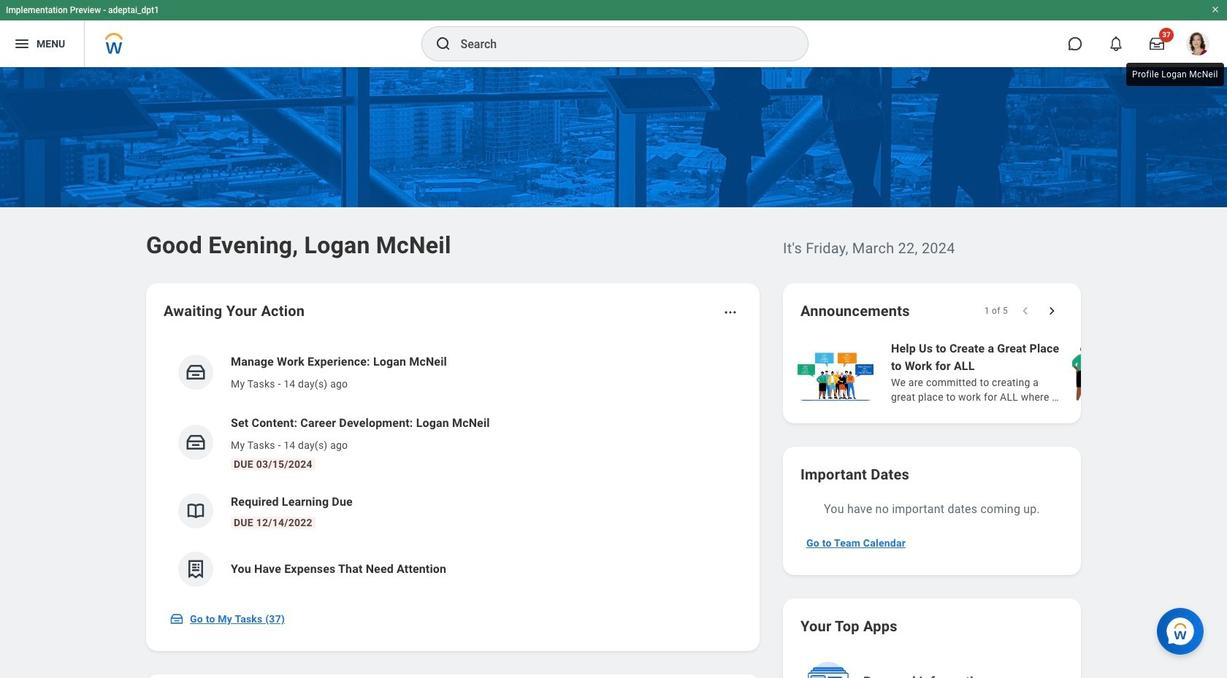 Task type: describe. For each thing, give the bounding box(es) containing it.
justify image
[[13, 35, 31, 53]]

inbox image
[[185, 432, 207, 454]]

0 horizontal spatial list
[[164, 342, 742, 599]]

chevron left small image
[[1019, 304, 1033, 319]]

related actions image
[[723, 305, 738, 320]]

inbox large image
[[1150, 37, 1165, 51]]

dashboard expenses image
[[185, 559, 207, 581]]

close environment banner image
[[1212, 5, 1220, 14]]

book open image
[[185, 501, 207, 523]]



Task type: vqa. For each thing, say whether or not it's contained in the screenshot.
2nd THE 'NL' from the left
no



Task type: locate. For each thing, give the bounding box(es) containing it.
banner
[[0, 0, 1228, 67]]

0 vertical spatial inbox image
[[185, 362, 207, 384]]

1 horizontal spatial inbox image
[[185, 362, 207, 384]]

notifications large image
[[1109, 37, 1124, 51]]

search image
[[434, 35, 452, 53]]

main content
[[0, 67, 1228, 679]]

tooltip
[[1124, 60, 1228, 89]]

status
[[985, 305, 1008, 317]]

list
[[795, 339, 1228, 406], [164, 342, 742, 599]]

profile logan mcneil image
[[1187, 32, 1210, 59]]

inbox image
[[185, 362, 207, 384], [170, 612, 184, 627]]

0 horizontal spatial inbox image
[[170, 612, 184, 627]]

Search Workday  search field
[[461, 28, 778, 60]]

1 horizontal spatial list
[[795, 339, 1228, 406]]

1 vertical spatial inbox image
[[170, 612, 184, 627]]

chevron right small image
[[1045, 304, 1060, 319]]



